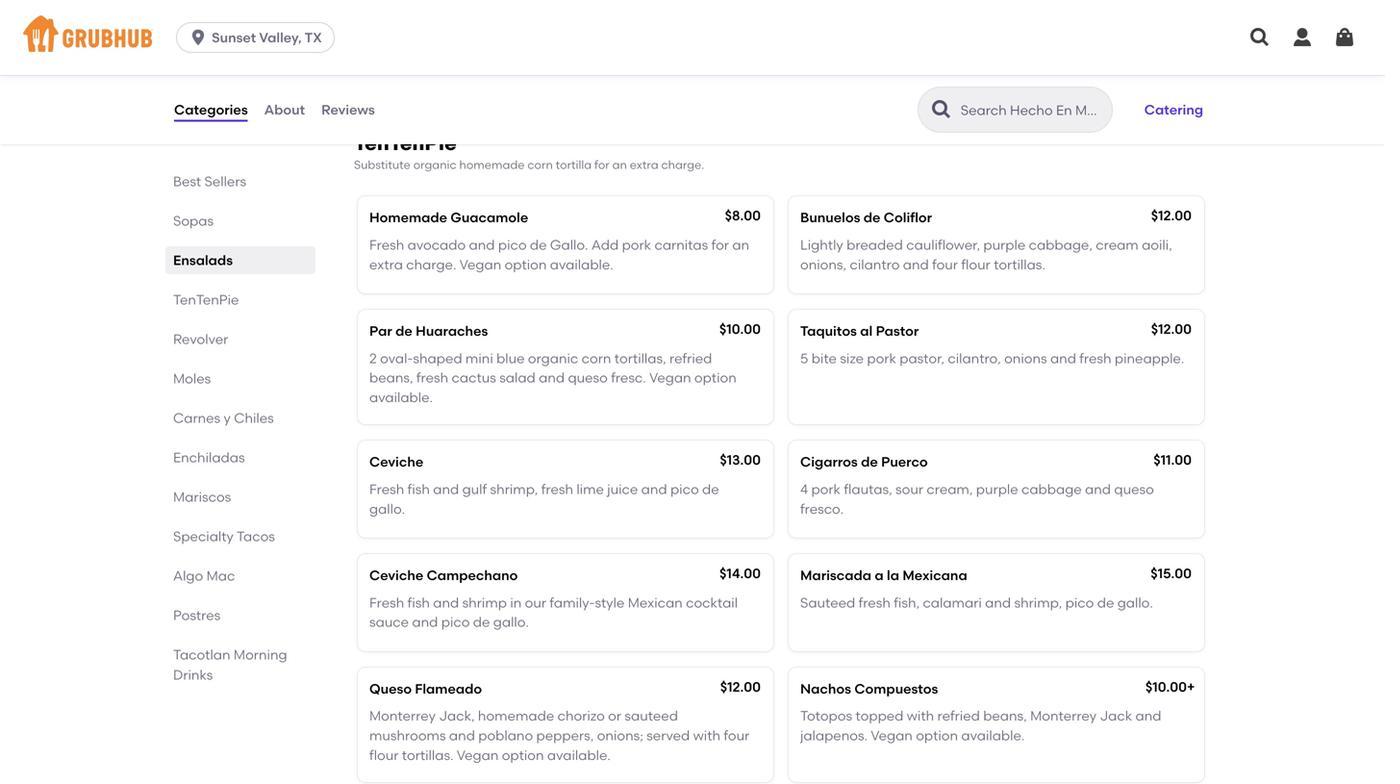 Task type: locate. For each thing, give the bounding box(es) containing it.
specialty tacos
[[173, 528, 275, 545]]

1 vertical spatial four
[[724, 727, 750, 744]]

$12.00 for monterrey jack, homemade chorizo or sauteed mushrooms and poblano peppers, onions; served with four flour tortillas.  vegan option available.
[[720, 679, 761, 695]]

1 vertical spatial for
[[712, 237, 729, 253]]

mexican
[[628, 595, 683, 611]]

1 horizontal spatial corn
[[582, 350, 611, 366]]

in
[[510, 595, 522, 611]]

0 horizontal spatial for
[[595, 158, 610, 172]]

shrimp, inside fresh fish and gulf shrimp, fresh lime juice and pico de gallo.
[[490, 481, 538, 497]]

fresh inside 2 oval-shaped mini blue organic corn tortillas, refried beans, fresh cactus salad and queso fresc. vegan option available.
[[417, 370, 449, 386]]

vegan inside 2 oval-shaped mini blue organic corn tortillas, refried beans, fresh cactus salad and queso fresc. vegan option available.
[[649, 370, 691, 386]]

gallo. up the "ceviche campechano"
[[369, 501, 405, 517]]

homemade up poblano
[[478, 708, 554, 724]]

0 horizontal spatial pork
[[622, 237, 652, 253]]

gallo. down $15.00
[[1118, 595, 1154, 611]]

and inside 2 oval-shaped mini blue organic corn tortillas, refried beans, fresh cactus salad and queso fresc. vegan option available.
[[539, 370, 565, 386]]

an down the $8.00
[[733, 237, 750, 253]]

homemade inside monterrey jack, homemade chorizo or sauteed mushrooms and poblano peppers, onions; served with four flour tortillas.  vegan option available.
[[478, 708, 554, 724]]

algo mac
[[173, 568, 235, 584]]

substitute
[[354, 158, 411, 172]]

de inside "fresh fish and shrimp in our family-style mexican cocktail sauce and pico de gallo."
[[473, 614, 490, 630]]

extra
[[630, 158, 659, 172], [369, 256, 403, 273]]

jalapenos.
[[801, 727, 868, 744]]

flour inside monterrey jack, homemade chorizo or sauteed mushrooms and poblano peppers, onions; served with four flour tortillas.  vegan option available.
[[369, 747, 399, 763]]

1 vertical spatial tortillas.
[[402, 747, 454, 763]]

four down the cauliflower, on the top of the page
[[932, 256, 958, 273]]

about button
[[263, 75, 306, 144]]

1 horizontal spatial charge.
[[662, 158, 705, 172]]

corn left tortilla
[[528, 158, 553, 172]]

chiles
[[234, 410, 274, 426]]

tx
[[305, 29, 322, 46]]

valley,
[[259, 29, 302, 46]]

homemade
[[459, 158, 525, 172], [478, 708, 554, 724]]

fresh fish and shrimp in our family-style mexican cocktail sauce and pico de gallo.
[[369, 595, 738, 630]]

fresh
[[369, 237, 404, 253], [369, 481, 404, 497], [369, 595, 404, 611]]

0 horizontal spatial four
[[724, 727, 750, 744]]

beans,
[[369, 370, 413, 386], [984, 708, 1027, 724]]

coliflor
[[884, 209, 932, 226]]

0 vertical spatial beans,
[[369, 370, 413, 386]]

0 vertical spatial gallo.
[[369, 501, 405, 517]]

mariscada a la mexicana
[[801, 567, 968, 584]]

0 vertical spatial $10.00
[[720, 321, 761, 337]]

bunuelos
[[801, 209, 861, 226]]

3 fresh from the top
[[369, 595, 404, 611]]

gallo. down the 'in' on the bottom
[[493, 614, 529, 630]]

$12.00 for lightly breaded cauliflower, purple cabbage, cream aoili, onions, cilantro and four flour tortillas.
[[1152, 208, 1192, 224]]

0 horizontal spatial gallo.
[[369, 501, 405, 517]]

fresh for fresh fish and gulf shrimp, fresh lime juice and pico de gallo.
[[369, 481, 404, 497]]

1 horizontal spatial tentenpie
[[354, 131, 457, 155]]

$12.00 up aoili,
[[1152, 208, 1192, 224]]

fish inside "fresh fish and shrimp in our family-style mexican cocktail sauce and pico de gallo."
[[408, 595, 430, 611]]

morning
[[234, 647, 287, 663]]

with
[[907, 708, 934, 724], [693, 727, 721, 744]]

corn
[[528, 158, 553, 172], [582, 350, 611, 366]]

0 horizontal spatial organic
[[413, 158, 457, 172]]

0 vertical spatial for
[[595, 158, 610, 172]]

homemade
[[369, 209, 447, 226]]

shaped
[[413, 350, 462, 366]]

main navigation navigation
[[0, 0, 1386, 75]]

tortillas. down cabbage,
[[994, 256, 1046, 273]]

monterrey up mushrooms
[[369, 708, 436, 724]]

1 horizontal spatial tortillas.
[[994, 256, 1046, 273]]

1 vertical spatial beans,
[[984, 708, 1027, 724]]

fresh for fresh fish and shrimp in our family-style mexican cocktail sauce and pico de gallo.
[[369, 595, 404, 611]]

organic right substitute
[[413, 158, 457, 172]]

1 vertical spatial $10.00
[[1146, 679, 1187, 695]]

de inside fresh fish and gulf shrimp, fresh lime juice and pico de gallo.
[[702, 481, 719, 497]]

$13.00
[[720, 452, 761, 468]]

0 vertical spatial refried
[[670, 350, 712, 366]]

onions,
[[801, 256, 847, 273]]

fresh inside fresh fish and gulf shrimp, fresh lime juice and pico de gallo.
[[541, 481, 573, 497]]

pico inside "fresh fish and shrimp in our family-style mexican cocktail sauce and pico de gallo."
[[441, 614, 470, 630]]

flautas,
[[844, 481, 893, 497]]

corn up fresc.
[[582, 350, 611, 366]]

1 horizontal spatial an
[[733, 237, 750, 253]]

1 vertical spatial an
[[733, 237, 750, 253]]

5 bite size pork pastor, cilantro, onions and fresh pineapple.
[[801, 350, 1185, 366]]

available. inside monterrey jack, homemade chorizo or sauteed mushrooms and poblano peppers, onions; served with four flour tortillas.  vegan option available.
[[547, 747, 611, 763]]

1 fresh from the top
[[369, 237, 404, 253]]

svg image
[[1249, 26, 1272, 49], [1334, 26, 1357, 49], [189, 28, 208, 47]]

fish left gulf
[[408, 481, 430, 497]]

0 vertical spatial tortillas.
[[994, 256, 1046, 273]]

available. inside "fresh avocado and pico de gallo. add pork carnitas for an extra charge. vegan option available."
[[550, 256, 614, 273]]

2 horizontal spatial gallo.
[[1118, 595, 1154, 611]]

0 vertical spatial queso
[[568, 370, 608, 386]]

charge. up carnitas
[[662, 158, 705, 172]]

1 horizontal spatial queso
[[1115, 481, 1154, 497]]

0 vertical spatial four
[[932, 256, 958, 273]]

1 horizontal spatial refried
[[938, 708, 980, 724]]

svg image right svg icon
[[1334, 26, 1357, 49]]

tacotlan
[[173, 647, 231, 663]]

refried down compuestos
[[938, 708, 980, 724]]

option
[[505, 256, 547, 273], [695, 370, 737, 386], [916, 727, 958, 744], [502, 747, 544, 763]]

$12.00 left nachos
[[720, 679, 761, 695]]

jack,
[[439, 708, 475, 724]]

monterrey left "jack" in the right of the page
[[1031, 708, 1097, 724]]

monterrey jack, homemade chorizo or sauteed mushrooms and poblano peppers, onions; served with four flour tortillas.  vegan option available.
[[369, 708, 750, 763]]

and right onions on the top of the page
[[1051, 350, 1077, 366]]

purple inside 4 pork flautas, sour cream, purple cabbage and queso fresco.
[[976, 481, 1019, 497]]

cocktail
[[686, 595, 738, 611]]

avocado
[[408, 237, 466, 253]]

0 vertical spatial homemade
[[459, 158, 525, 172]]

vegan down poblano
[[457, 747, 499, 763]]

fish inside fresh fish and gulf shrimp, fresh lime juice and pico de gallo.
[[408, 481, 430, 497]]

add
[[592, 237, 619, 253]]

1 horizontal spatial shrimp,
[[1015, 595, 1063, 611]]

fresh up sauce
[[369, 595, 404, 611]]

and down the cauliflower, on the top of the page
[[903, 256, 929, 273]]

for down the $8.00
[[712, 237, 729, 253]]

1 horizontal spatial monterrey
[[1031, 708, 1097, 724]]

tentenpie for tentenpie
[[173, 292, 239, 308]]

option down guacamole
[[505, 256, 547, 273]]

pork right add
[[622, 237, 652, 253]]

pork up fresco.
[[812, 481, 841, 497]]

sopas
[[173, 213, 214, 229]]

calamari
[[923, 595, 982, 611]]

tortillas. down mushrooms
[[402, 747, 454, 763]]

1 horizontal spatial $10.00
[[1146, 679, 1187, 695]]

and right sauce
[[412, 614, 438, 630]]

1 horizontal spatial pork
[[812, 481, 841, 497]]

1 horizontal spatial beans,
[[984, 708, 1027, 724]]

purple left cabbage,
[[984, 237, 1026, 253]]

5
[[801, 350, 809, 366]]

fresh inside "fresh avocado and pico de gallo. add pork carnitas for an extra charge. vegan option available."
[[369, 237, 404, 253]]

juice
[[607, 481, 638, 497]]

fresh inside "fresh fish and shrimp in our family-style mexican cocktail sauce and pico de gallo."
[[369, 595, 404, 611]]

0 vertical spatial purple
[[984, 237, 1026, 253]]

1 horizontal spatial organic
[[528, 350, 579, 366]]

0 vertical spatial extra
[[630, 158, 659, 172]]

1 vertical spatial organic
[[528, 350, 579, 366]]

0 horizontal spatial monterrey
[[369, 708, 436, 724]]

fresh left gulf
[[369, 481, 404, 497]]

2 vertical spatial $12.00
[[720, 679, 761, 695]]

compuestos
[[855, 681, 938, 697]]

queso down $11.00
[[1115, 481, 1154, 497]]

par
[[369, 323, 392, 339]]

for right tortilla
[[595, 158, 610, 172]]

tentenpie
[[354, 131, 457, 155], [173, 292, 239, 308]]

1 vertical spatial pork
[[867, 350, 897, 366]]

fish up sauce
[[408, 595, 430, 611]]

1 vertical spatial shrimp,
[[1015, 595, 1063, 611]]

1 vertical spatial ceviche
[[369, 567, 424, 584]]

0 horizontal spatial tentenpie
[[173, 292, 239, 308]]

0 horizontal spatial beans,
[[369, 370, 413, 386]]

svg image
[[1291, 26, 1314, 49]]

2 vertical spatial gallo.
[[493, 614, 529, 630]]

pork inside 4 pork flautas, sour cream, purple cabbage and queso fresco.
[[812, 481, 841, 497]]

cigarros de puerco
[[801, 454, 928, 470]]

option down compuestos
[[916, 727, 958, 744]]

lightly breaded cauliflower, purple cabbage, cream aoili, onions, cilantro and four flour tortillas.
[[801, 237, 1173, 273]]

2 vertical spatial pork
[[812, 481, 841, 497]]

1 monterrey from the left
[[369, 708, 436, 724]]

$10.00 for $10.00 +
[[1146, 679, 1187, 695]]

and inside "fresh avocado and pico de gallo. add pork carnitas for an extra charge. vegan option available."
[[469, 237, 495, 253]]

tentenpie inside tentenpie substitute organic homemade corn tortilla for an extra charge.
[[354, 131, 457, 155]]

organic up salad
[[528, 350, 579, 366]]

tortillas,
[[615, 350, 667, 366]]

with right served
[[693, 727, 721, 744]]

pico
[[498, 237, 527, 253], [671, 481, 699, 497], [1066, 595, 1094, 611], [441, 614, 470, 630]]

0 horizontal spatial flour
[[369, 747, 399, 763]]

refried right tortillas,
[[670, 350, 712, 366]]

corn inside 2 oval-shaped mini blue organic corn tortillas, refried beans, fresh cactus salad and queso fresc. vegan option available.
[[582, 350, 611, 366]]

0 horizontal spatial charge.
[[406, 256, 456, 273]]

corn inside tentenpie substitute organic homemade corn tortilla for an extra charge.
[[528, 158, 553, 172]]

extra down homemade
[[369, 256, 403, 273]]

four right served
[[724, 727, 750, 744]]

2 monterrey from the left
[[1031, 708, 1097, 724]]

1 vertical spatial queso
[[1115, 481, 1154, 497]]

1 horizontal spatial for
[[712, 237, 729, 253]]

with inside monterrey jack, homemade chorizo or sauteed mushrooms and poblano peppers, onions; served with four flour tortillas.  vegan option available.
[[693, 727, 721, 744]]

pico inside "fresh avocado and pico de gallo. add pork carnitas for an extra charge. vegan option available."
[[498, 237, 527, 253]]

1 vertical spatial tentenpie
[[173, 292, 239, 308]]

flour inside lightly breaded cauliflower, purple cabbage, cream aoili, onions, cilantro and four flour tortillas.
[[962, 256, 991, 273]]

0 vertical spatial shrimp,
[[490, 481, 538, 497]]

purple right cream,
[[976, 481, 1019, 497]]

1 vertical spatial fish
[[408, 595, 430, 611]]

available. inside 2 oval-shaped mini blue organic corn tortillas, refried beans, fresh cactus salad and queso fresc. vegan option available.
[[369, 389, 433, 406]]

option down poblano
[[502, 747, 544, 763]]

1 horizontal spatial extra
[[630, 158, 659, 172]]

vegan inside monterrey jack, homemade chorizo or sauteed mushrooms and poblano peppers, onions; served with four flour tortillas.  vegan option available.
[[457, 747, 499, 763]]

1 horizontal spatial gallo.
[[493, 614, 529, 630]]

option up $13.00
[[695, 370, 737, 386]]

mini
[[466, 350, 493, 366]]

1 vertical spatial extra
[[369, 256, 403, 273]]

1 vertical spatial $12.00
[[1152, 321, 1192, 337]]

fish for and
[[408, 595, 430, 611]]

and inside totopos topped with refried beans, monterrey jack and jalapenos. vegan option available.
[[1136, 708, 1162, 724]]

0 horizontal spatial tortillas.
[[402, 747, 454, 763]]

$12.00 for 5 bite size pork pastor, cilantro, onions and fresh pineapple.
[[1152, 321, 1192, 337]]

moles
[[173, 370, 211, 387]]

0 horizontal spatial extra
[[369, 256, 403, 273]]

$10.00 +
[[1146, 679, 1195, 695]]

vegan down guacamole
[[460, 256, 502, 273]]

campechano
[[427, 567, 518, 584]]

cabbage,
[[1029, 237, 1093, 253]]

flour down the cauliflower, on the top of the page
[[962, 256, 991, 273]]

homemade up guacamole
[[459, 158, 525, 172]]

1 vertical spatial refried
[[938, 708, 980, 724]]

0 vertical spatial tentenpie
[[354, 131, 457, 155]]

and right salad
[[539, 370, 565, 386]]

queso flameado
[[369, 681, 482, 697]]

0 vertical spatial with
[[907, 708, 934, 724]]

2 ceviche from the top
[[369, 567, 424, 584]]

charge. inside "fresh avocado and pico de gallo. add pork carnitas for an extra charge. vegan option available."
[[406, 256, 456, 273]]

0 horizontal spatial shrimp,
[[490, 481, 538, 497]]

0 vertical spatial fresh
[[369, 237, 404, 253]]

fresc.
[[611, 370, 646, 386]]

and down jack,
[[449, 727, 475, 744]]

$10.00
[[720, 321, 761, 337], [1146, 679, 1187, 695]]

0 vertical spatial organic
[[413, 158, 457, 172]]

1 horizontal spatial with
[[907, 708, 934, 724]]

tortillas.
[[994, 256, 1046, 273], [402, 747, 454, 763]]

2 fresh from the top
[[369, 481, 404, 497]]

tortillas. inside monterrey jack, homemade chorizo or sauteed mushrooms and poblano peppers, onions; served with four flour tortillas.  vegan option available.
[[402, 747, 454, 763]]

shrimp, right gulf
[[490, 481, 538, 497]]

fresh fish and gulf shrimp, fresh lime juice and pico de gallo.
[[369, 481, 719, 517]]

0 vertical spatial pork
[[622, 237, 652, 253]]

and right "jack" in the right of the page
[[1136, 708, 1162, 724]]

tentenpie up substitute
[[354, 131, 457, 155]]

gallo. inside "fresh fish and shrimp in our family-style mexican cocktail sauce and pico de gallo."
[[493, 614, 529, 630]]

0 horizontal spatial queso
[[568, 370, 608, 386]]

gallo.
[[550, 237, 588, 253]]

about
[[264, 101, 305, 118]]

available.
[[550, 256, 614, 273], [369, 389, 433, 406], [962, 727, 1025, 744], [547, 747, 611, 763]]

bite
[[812, 350, 837, 366]]

svg image left svg icon
[[1249, 26, 1272, 49]]

and down the "ceviche campechano"
[[433, 595, 459, 611]]

$11.00
[[1154, 452, 1192, 468]]

1 ceviche from the top
[[369, 454, 424, 470]]

0 horizontal spatial with
[[693, 727, 721, 744]]

0 horizontal spatial svg image
[[189, 28, 208, 47]]

sunset valley, tx button
[[176, 22, 342, 53]]

and
[[469, 237, 495, 253], [903, 256, 929, 273], [1051, 350, 1077, 366], [539, 370, 565, 386], [433, 481, 459, 497], [641, 481, 667, 497], [1085, 481, 1111, 497], [433, 595, 459, 611], [985, 595, 1011, 611], [412, 614, 438, 630], [1136, 708, 1162, 724], [449, 727, 475, 744]]

charge. down avocado
[[406, 256, 456, 273]]

1 vertical spatial charge.
[[406, 256, 456, 273]]

1 vertical spatial corn
[[582, 350, 611, 366]]

0 horizontal spatial corn
[[528, 158, 553, 172]]

0 horizontal spatial an
[[613, 158, 627, 172]]

cream,
[[927, 481, 973, 497]]

sauce
[[369, 614, 409, 630]]

1 fish from the top
[[408, 481, 430, 497]]

jack
[[1100, 708, 1133, 724]]

tortillas. inside lightly breaded cauliflower, purple cabbage, cream aoili, onions, cilantro and four flour tortillas.
[[994, 256, 1046, 273]]

organic inside tentenpie substitute organic homemade corn tortilla for an extra charge.
[[413, 158, 457, 172]]

vegan down tortillas,
[[649, 370, 691, 386]]

fresh inside fresh fish and gulf shrimp, fresh lime juice and pico de gallo.
[[369, 481, 404, 497]]

1 vertical spatial purple
[[976, 481, 1019, 497]]

1 vertical spatial fresh
[[369, 481, 404, 497]]

1 horizontal spatial flour
[[962, 256, 991, 273]]

pico inside fresh fish and gulf shrimp, fresh lime juice and pico de gallo.
[[671, 481, 699, 497]]

fresh down the shaped
[[417, 370, 449, 386]]

option inside monterrey jack, homemade chorizo or sauteed mushrooms and poblano peppers, onions; served with four flour tortillas.  vegan option available.
[[502, 747, 544, 763]]

search icon image
[[930, 98, 953, 121]]

svg image left sunset
[[189, 28, 208, 47]]

pork right size on the right of the page
[[867, 350, 897, 366]]

0 vertical spatial fish
[[408, 481, 430, 497]]

1 vertical spatial homemade
[[478, 708, 554, 724]]

2 horizontal spatial pork
[[867, 350, 897, 366]]

0 vertical spatial charge.
[[662, 158, 705, 172]]

style
[[595, 595, 625, 611]]

0 vertical spatial ceviche
[[369, 454, 424, 470]]

$15.00
[[1151, 565, 1192, 582]]

0 horizontal spatial refried
[[670, 350, 712, 366]]

tentenpie down the ensalads
[[173, 292, 239, 308]]

pork
[[622, 237, 652, 253], [867, 350, 897, 366], [812, 481, 841, 497]]

available. inside totopos topped with refried beans, monterrey jack and jalapenos. vegan option available.
[[962, 727, 1025, 744]]

and right cabbage
[[1085, 481, 1111, 497]]

0 vertical spatial an
[[613, 158, 627, 172]]

0 vertical spatial flour
[[962, 256, 991, 273]]

shrimp,
[[490, 481, 538, 497], [1015, 595, 1063, 611]]

extra right tortilla
[[630, 158, 659, 172]]

1 vertical spatial with
[[693, 727, 721, 744]]

an right tortilla
[[613, 158, 627, 172]]

chorizo
[[558, 708, 605, 724]]

2 fish from the top
[[408, 595, 430, 611]]

$12.00 up pineapple.
[[1152, 321, 1192, 337]]

1 horizontal spatial four
[[932, 256, 958, 273]]

0 horizontal spatial $10.00
[[720, 321, 761, 337]]

cauliflower,
[[907, 237, 981, 253]]

queso left fresc.
[[568, 370, 608, 386]]

shrimp, right calamari
[[1015, 595, 1063, 611]]

0 vertical spatial $12.00
[[1152, 208, 1192, 224]]

and down guacamole
[[469, 237, 495, 253]]

fresh left lime
[[541, 481, 573, 497]]

2 vertical spatial fresh
[[369, 595, 404, 611]]

our
[[525, 595, 547, 611]]

2 horizontal spatial svg image
[[1334, 26, 1357, 49]]

with down compuestos
[[907, 708, 934, 724]]

vegan down topped
[[871, 727, 913, 744]]

flour down mushrooms
[[369, 747, 399, 763]]

0 vertical spatial corn
[[528, 158, 553, 172]]

fresh down homemade
[[369, 237, 404, 253]]

1 vertical spatial flour
[[369, 747, 399, 763]]

ceviche for ceviche
[[369, 454, 424, 470]]

svg image inside sunset valley, tx button
[[189, 28, 208, 47]]

de
[[864, 209, 881, 226], [530, 237, 547, 253], [396, 323, 413, 339], [861, 454, 878, 470], [702, 481, 719, 497], [1098, 595, 1115, 611], [473, 614, 490, 630]]



Task type: vqa. For each thing, say whether or not it's contained in the screenshot.
"time" in 96 On time delivery
no



Task type: describe. For each thing, give the bounding box(es) containing it.
beans, inside totopos topped with refried beans, monterrey jack and jalapenos. vegan option available.
[[984, 708, 1027, 724]]

size
[[840, 350, 864, 366]]

and right juice
[[641, 481, 667, 497]]

shrimp
[[462, 595, 507, 611]]

tortilla
[[556, 158, 592, 172]]

cilantro
[[850, 256, 900, 273]]

pork inside "fresh avocado and pico de gallo. add pork carnitas for an extra charge. vegan option available."
[[622, 237, 652, 253]]

cactus
[[452, 370, 496, 386]]

categories
[[174, 101, 248, 118]]

family-
[[550, 595, 595, 611]]

vegan inside totopos topped with refried beans, monterrey jack and jalapenos. vegan option available.
[[871, 727, 913, 744]]

tacotlan morning drinks
[[173, 647, 287, 683]]

or
[[608, 708, 622, 724]]

+
[[1187, 679, 1195, 695]]

tentenpie for tentenpie substitute organic homemade corn tortilla for an extra charge.
[[354, 131, 457, 155]]

charge. inside tentenpie substitute organic homemade corn tortilla for an extra charge.
[[662, 158, 705, 172]]

1 vertical spatial gallo.
[[1118, 595, 1154, 611]]

fresh for fresh avocado and pico de gallo. add pork carnitas for an extra charge. vegan option available.
[[369, 237, 404, 253]]

sunset valley, tx
[[212, 29, 322, 46]]

option inside "fresh avocado and pico de gallo. add pork carnitas for an extra charge. vegan option available."
[[505, 256, 547, 273]]

1 horizontal spatial svg image
[[1249, 26, 1272, 49]]

enchiladas
[[173, 449, 245, 466]]

queso
[[369, 681, 412, 697]]

oval-
[[380, 350, 413, 366]]

Search Hecho En Mexico search field
[[959, 101, 1106, 119]]

for inside "fresh avocado and pico de gallo. add pork carnitas for an extra charge. vegan option available."
[[712, 237, 729, 253]]

fresh left pineapple.
[[1080, 350, 1112, 366]]

taquitos
[[801, 323, 857, 339]]

ensalads
[[173, 252, 233, 268]]

four inside lightly breaded cauliflower, purple cabbage, cream aoili, onions, cilantro and four flour tortillas.
[[932, 256, 958, 273]]

lightly
[[801, 237, 844, 253]]

and inside lightly breaded cauliflower, purple cabbage, cream aoili, onions, cilantro and four flour tortillas.
[[903, 256, 929, 273]]

for inside tentenpie substitute organic homemade corn tortilla for an extra charge.
[[595, 158, 610, 172]]

flameado
[[415, 681, 482, 697]]

sour
[[896, 481, 924, 497]]

la
[[887, 567, 900, 584]]

served
[[647, 727, 690, 744]]

ceviche campechano
[[369, 567, 518, 584]]

carnes y chiles
[[173, 410, 274, 426]]

mexicana
[[903, 567, 968, 584]]

extra inside "fresh avocado and pico de gallo. add pork carnitas for an extra charge. vegan option available."
[[369, 256, 403, 273]]

puerco
[[882, 454, 928, 470]]

ceviche for ceviche campechano
[[369, 567, 424, 584]]

extra inside tentenpie substitute organic homemade corn tortilla for an extra charge.
[[630, 158, 659, 172]]

carnitas
[[655, 237, 708, 253]]

2 oval-shaped mini blue organic corn tortillas, refried beans, fresh cactus salad and queso fresc. vegan option available.
[[369, 350, 737, 406]]

an inside tentenpie substitute organic homemade corn tortilla for an extra charge.
[[613, 158, 627, 172]]

cigarros
[[801, 454, 858, 470]]

refried inside totopos topped with refried beans, monterrey jack and jalapenos. vegan option available.
[[938, 708, 980, 724]]

nachos
[[801, 681, 852, 697]]

catering button
[[1136, 89, 1212, 131]]

peppers,
[[536, 727, 594, 744]]

an inside "fresh avocado and pico de gallo. add pork carnitas for an extra charge. vegan option available."
[[733, 237, 750, 253]]

$10.00 for $10.00
[[720, 321, 761, 337]]

$14.00
[[720, 565, 761, 582]]

best sellers
[[173, 173, 246, 190]]

nachos compuestos
[[801, 681, 938, 697]]

pineapple.
[[1115, 350, 1185, 366]]

mushrooms
[[369, 727, 446, 744]]

with inside totopos topped with refried beans, monterrey jack and jalapenos. vegan option available.
[[907, 708, 934, 724]]

fresco.
[[801, 501, 844, 517]]

cream
[[1096, 237, 1139, 253]]

option inside totopos topped with refried beans, monterrey jack and jalapenos. vegan option available.
[[916, 727, 958, 744]]

beans, inside 2 oval-shaped mini blue organic corn tortillas, refried beans, fresh cactus salad and queso fresc. vegan option available.
[[369, 370, 413, 386]]

sauteed
[[625, 708, 678, 724]]

queso inside 4 pork flautas, sour cream, purple cabbage and queso fresco.
[[1115, 481, 1154, 497]]

and right calamari
[[985, 595, 1011, 611]]

reviews button
[[320, 75, 376, 144]]

pastor,
[[900, 350, 945, 366]]

gallo. inside fresh fish and gulf shrimp, fresh lime juice and pico de gallo.
[[369, 501, 405, 517]]

sellers
[[205, 173, 246, 190]]

huaraches
[[416, 323, 488, 339]]

blue
[[497, 350, 525, 366]]

queso inside 2 oval-shaped mini blue organic corn tortillas, refried beans, fresh cactus salad and queso fresc. vegan option available.
[[568, 370, 608, 386]]

vegan inside "fresh avocado and pico de gallo. add pork carnitas for an extra charge. vegan option available."
[[460, 256, 502, 273]]

taquitos al pastor
[[801, 323, 919, 339]]

fish for gallo.
[[408, 481, 430, 497]]

monterrey inside totopos topped with refried beans, monterrey jack and jalapenos. vegan option available.
[[1031, 708, 1097, 724]]

tacos
[[237, 528, 275, 545]]

fish,
[[894, 595, 920, 611]]

sauteed fresh fish, calamari and shrimp, pico de gallo.
[[801, 595, 1154, 611]]

mac
[[206, 568, 235, 584]]

bunuelos de coliflor
[[801, 209, 932, 226]]

al
[[860, 323, 873, 339]]

organic inside 2 oval-shaped mini blue organic corn tortillas, refried beans, fresh cactus salad and queso fresc. vegan option available.
[[528, 350, 579, 366]]

onions
[[1005, 350, 1047, 366]]

aoili,
[[1142, 237, 1173, 253]]

and inside 4 pork flautas, sour cream, purple cabbage and queso fresco.
[[1085, 481, 1111, 497]]

breaded
[[847, 237, 903, 253]]

specialty
[[173, 528, 234, 545]]

refried inside 2 oval-shaped mini blue organic corn tortillas, refried beans, fresh cactus salad and queso fresc. vegan option available.
[[670, 350, 712, 366]]

de inside "fresh avocado and pico de gallo. add pork carnitas for an extra charge. vegan option available."
[[530, 237, 547, 253]]

and inside monterrey jack, homemade chorizo or sauteed mushrooms and poblano peppers, onions; served with four flour tortillas.  vegan option available.
[[449, 727, 475, 744]]

and left gulf
[[433, 481, 459, 497]]

lime
[[577, 481, 604, 497]]

monterrey inside monterrey jack, homemade chorizo or sauteed mushrooms and poblano peppers, onions; served with four flour tortillas.  vegan option available.
[[369, 708, 436, 724]]

guacamole
[[451, 209, 528, 226]]

drinks
[[173, 667, 213, 683]]

$8.00
[[725, 208, 761, 224]]

fresh down a
[[859, 595, 891, 611]]

4 pork flautas, sour cream, purple cabbage and queso fresco.
[[801, 481, 1154, 517]]

homemade inside tentenpie substitute organic homemade corn tortilla for an extra charge.
[[459, 158, 525, 172]]

algo
[[173, 568, 203, 584]]

four inside monterrey jack, homemade chorizo or sauteed mushrooms and poblano peppers, onions; served with four flour tortillas.  vegan option available.
[[724, 727, 750, 744]]

option inside 2 oval-shaped mini blue organic corn tortillas, refried beans, fresh cactus salad and queso fresc. vegan option available.
[[695, 370, 737, 386]]

catering
[[1145, 101, 1204, 118]]

sauteed
[[801, 595, 856, 611]]

y
[[224, 410, 231, 426]]

homemade guacamole
[[369, 209, 528, 226]]

salad
[[500, 370, 536, 386]]

purple inside lightly breaded cauliflower, purple cabbage, cream aoili, onions, cilantro and four flour tortillas.
[[984, 237, 1026, 253]]

reviews
[[321, 101, 375, 118]]

topped
[[856, 708, 904, 724]]

poblano
[[478, 727, 533, 744]]

cilantro,
[[948, 350, 1001, 366]]

gulf
[[462, 481, 487, 497]]



